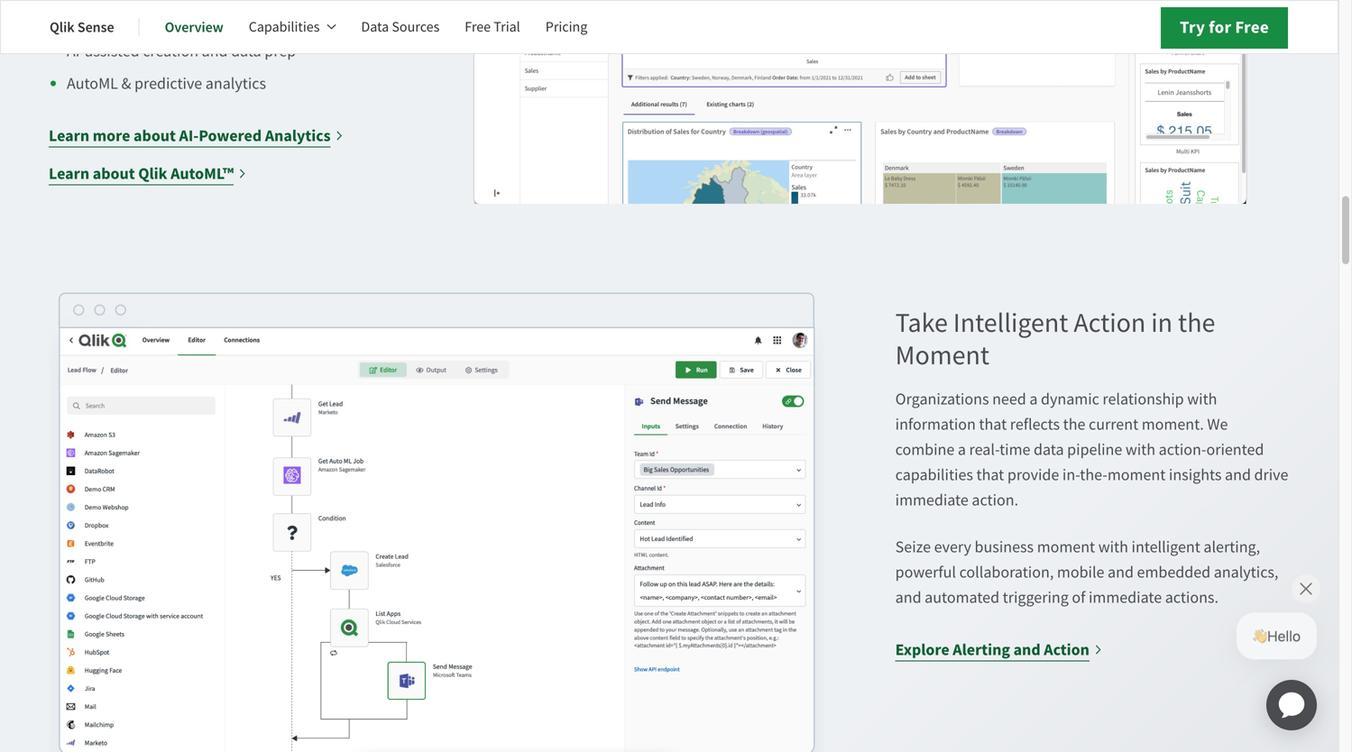 Task type: vqa. For each thing, say whether or not it's contained in the screenshot.
THE EXPLORE ALERTING AND ACTION LINK
yes



Task type: describe. For each thing, give the bounding box(es) containing it.
interaction
[[263, 8, 337, 29]]

explore alerting and action
[[896, 639, 1090, 661]]

data inside organizations need a dynamic relationship with information that reflects the current moment. we combine a real-time data pipeline with action-oriented capabilities that provide in-the-moment insights and drive immediate action.
[[1034, 439, 1065, 460]]

time
[[1000, 439, 1031, 460]]

need
[[993, 389, 1027, 410]]

every
[[935, 537, 972, 558]]

try for free
[[1181, 16, 1270, 39]]

qlik inside qlik sense link
[[50, 18, 75, 37]]

oriented
[[1207, 439, 1265, 460]]

learn for learn more about ai-powered analytics
[[49, 125, 89, 146]]

assisted
[[85, 40, 140, 61]]

0 vertical spatial that
[[980, 414, 1007, 435]]

ai-assisted creation and data prep
[[67, 40, 296, 61]]

reflects
[[1011, 414, 1061, 435]]

explore alerting and action link
[[896, 637, 1104, 663]]

try
[[1181, 16, 1206, 39]]

organizations
[[896, 389, 990, 410]]

intelligent
[[954, 306, 1069, 341]]

analytics
[[265, 125, 331, 146]]

overview link
[[165, 5, 224, 49]]

and inside organizations need a dynamic relationship with information that reflects the current moment. we combine a real-time data pipeline with action-oriented capabilities that provide in-the-moment insights and drive immediate action.
[[1226, 465, 1252, 485]]

action-
[[1159, 439, 1207, 460]]

provide
[[1008, 465, 1060, 485]]

take
[[896, 306, 948, 341]]

dynamic
[[1042, 389, 1100, 410]]

learn more about ai-powered analytics
[[49, 125, 331, 146]]

moment inside organizations need a dynamic relationship with information that reflects the current moment. we combine a real-time data pipeline with action-oriented capabilities that provide in-the-moment insights and drive immediate action.
[[1108, 465, 1166, 485]]

free trial link
[[465, 5, 521, 49]]

with inside seize every business moment with intelligent alerting, powerful collaboration, mobile and embedded analytics, and automated triggering of immediate actions.
[[1099, 537, 1129, 558]]

0 vertical spatial a
[[1030, 389, 1038, 410]]

1 horizontal spatial ai-
[[179, 125, 199, 146]]

1 vertical spatial action
[[1045, 639, 1090, 661]]

capabilities link
[[249, 5, 336, 49]]

about inside the learn more about ai-powered analytics link
[[134, 125, 176, 146]]

the inside organizations need a dynamic relationship with information that reflects the current moment. we combine a real-time data pipeline with action-oriented capabilities that provide in-the-moment insights and drive immediate action.
[[1064, 414, 1086, 435]]

actions.
[[1166, 587, 1219, 608]]

menu bar containing qlik sense
[[50, 5, 613, 49]]

qlik inside learn about qlik automl™ link
[[138, 163, 167, 184]]

moment.
[[1142, 414, 1205, 435]]

pipeline
[[1068, 439, 1123, 460]]

learn more about ai-powered analytics link
[[49, 123, 344, 148]]

for
[[1210, 16, 1232, 39]]

data sources
[[361, 18, 440, 36]]

free inside menu bar
[[465, 18, 491, 36]]

automl
[[67, 73, 118, 94]]

organizations need a dynamic relationship with information that reflects the current moment. we combine a real-time data pipeline with action-oriented capabilities that provide in-the-moment insights and drive immediate action.
[[896, 389, 1289, 511]]

try for free link
[[1162, 7, 1289, 49]]

data sources link
[[361, 5, 440, 49]]

alerting,
[[1204, 537, 1261, 558]]

real-
[[970, 439, 1000, 460]]

more
[[93, 125, 130, 146]]

pricing
[[546, 18, 588, 36]]

take intelligent action in the moment
[[896, 306, 1216, 373]]

alerting
[[953, 639, 1011, 661]]

sense
[[77, 18, 114, 37]]

learn about qlik automl™ link
[[49, 161, 247, 186]]

powerful
[[896, 562, 957, 583]]

the-
[[1081, 465, 1108, 485]]

screenshot showing a qlik message workflow image
[[49, 293, 825, 753]]



Task type: locate. For each thing, give the bounding box(es) containing it.
0 vertical spatial learn
[[49, 125, 89, 146]]

1 vertical spatial data
[[1034, 439, 1065, 460]]

the
[[1179, 306, 1216, 341], [1064, 414, 1086, 435]]

1 vertical spatial learn
[[49, 163, 89, 184]]

current
[[1089, 414, 1139, 435]]

1 vertical spatial the
[[1064, 414, 1086, 435]]

ai- down qlik sense
[[67, 40, 85, 61]]

moment inside seize every business moment with intelligent alerting, powerful collaboration, mobile and embedded analytics, and automated triggering of immediate actions.
[[1038, 537, 1096, 558]]

the right the in
[[1179, 306, 1216, 341]]

moment
[[1108, 465, 1166, 485], [1038, 537, 1096, 558]]

embedded
[[1138, 562, 1211, 583]]

data
[[361, 18, 389, 36]]

1 vertical spatial moment
[[1038, 537, 1096, 558]]

immediate inside seize every business moment with intelligent alerting, powerful collaboration, mobile and embedded analytics, and automated triggering of immediate actions.
[[1089, 587, 1163, 608]]

a right need
[[1030, 389, 1038, 410]]

pricing link
[[546, 5, 588, 49]]

trial
[[494, 18, 521, 36]]

moment up mobile
[[1038, 537, 1096, 558]]

and right mobile
[[1108, 562, 1134, 583]]

with up we
[[1188, 389, 1218, 410]]

and down oriented
[[1226, 465, 1252, 485]]

data up analytics
[[231, 40, 261, 61]]

action down of
[[1045, 639, 1090, 661]]

0 horizontal spatial ai-
[[67, 40, 85, 61]]

2 learn from the top
[[49, 163, 89, 184]]

1 horizontal spatial qlik
[[138, 163, 167, 184]]

data
[[231, 40, 261, 61], [1034, 439, 1065, 460]]

sources
[[392, 18, 440, 36]]

in
[[1152, 306, 1173, 341]]

automated
[[925, 587, 1000, 608]]

overview
[[165, 18, 224, 37]]

search and natural language interaction
[[67, 8, 337, 29]]

business
[[975, 537, 1034, 558]]

that
[[980, 414, 1007, 435], [977, 465, 1005, 485]]

we
[[1208, 414, 1229, 435]]

and right the sense at left top
[[116, 8, 143, 29]]

0 horizontal spatial data
[[231, 40, 261, 61]]

about up learn about qlik automl™ link
[[134, 125, 176, 146]]

mobile
[[1058, 562, 1105, 583]]

1 vertical spatial a
[[958, 439, 967, 460]]

1 vertical spatial about
[[93, 163, 135, 184]]

0 horizontal spatial qlik
[[50, 18, 75, 37]]

action
[[1074, 306, 1147, 341], [1045, 639, 1090, 661]]

immediate right of
[[1089, 587, 1163, 608]]

and down "powerful"
[[896, 587, 922, 608]]

natural
[[146, 8, 195, 29]]

1 vertical spatial immediate
[[1089, 587, 1163, 608]]

0 horizontal spatial a
[[958, 439, 967, 460]]

with up mobile
[[1099, 537, 1129, 558]]

0 vertical spatial with
[[1188, 389, 1218, 410]]

relationship
[[1103, 389, 1185, 410]]

information
[[896, 414, 976, 435]]

learn about qlik automl™
[[49, 163, 234, 184]]

0 vertical spatial qlik
[[50, 18, 75, 37]]

menu bar
[[50, 5, 613, 49]]

collaboration,
[[960, 562, 1054, 583]]

and down overview
[[202, 40, 228, 61]]

automl & predictive analytics
[[67, 73, 266, 94]]

immediate down capabilities
[[896, 490, 969, 511]]

insights
[[1170, 465, 1222, 485]]

moment down 'pipeline'
[[1108, 465, 1166, 485]]

screenshot showing a qlik insight advisor dashboard image
[[472, 0, 1249, 228]]

0 vertical spatial about
[[134, 125, 176, 146]]

in-
[[1063, 465, 1081, 485]]

of
[[1073, 587, 1086, 608]]

application
[[1246, 659, 1339, 753]]

qlik sense
[[50, 18, 114, 37]]

qlik
[[50, 18, 75, 37], [138, 163, 167, 184]]

capabilities
[[249, 18, 320, 36]]

automl™
[[171, 163, 234, 184]]

moment
[[896, 338, 990, 373]]

0 vertical spatial data
[[231, 40, 261, 61]]

free trial
[[465, 18, 521, 36]]

0 horizontal spatial the
[[1064, 414, 1086, 435]]

0 vertical spatial ai-
[[67, 40, 85, 61]]

action left the in
[[1074, 306, 1147, 341]]

the inside take intelligent action in the moment
[[1179, 306, 1216, 341]]

1 vertical spatial that
[[977, 465, 1005, 485]]

about
[[134, 125, 176, 146], [93, 163, 135, 184]]

powered
[[199, 125, 262, 146]]

0 horizontal spatial free
[[465, 18, 491, 36]]

action inside take intelligent action in the moment
[[1074, 306, 1147, 341]]

qlik left automl™ at the top left of page
[[138, 163, 167, 184]]

that up real-
[[980, 414, 1007, 435]]

qlik left the sense at left top
[[50, 18, 75, 37]]

creation
[[143, 40, 199, 61]]

about inside learn about qlik automl™ link
[[93, 163, 135, 184]]

1 horizontal spatial free
[[1236, 16, 1270, 39]]

the down dynamic
[[1064, 414, 1086, 435]]

data down the reflects
[[1034, 439, 1065, 460]]

1 horizontal spatial moment
[[1108, 465, 1166, 485]]

learn
[[49, 125, 89, 146], [49, 163, 89, 184]]

immediate
[[896, 490, 969, 511], [1089, 587, 1163, 608]]

capabilities
[[896, 465, 974, 485]]

with
[[1188, 389, 1218, 410], [1126, 439, 1156, 460], [1099, 537, 1129, 558]]

prep
[[265, 40, 296, 61]]

triggering
[[1003, 587, 1069, 608]]

intelligent
[[1132, 537, 1201, 558]]

qlik sense link
[[50, 5, 114, 49]]

drive
[[1255, 465, 1289, 485]]

0 vertical spatial moment
[[1108, 465, 1166, 485]]

about down more
[[93, 163, 135, 184]]

predictive
[[135, 73, 202, 94]]

0 vertical spatial immediate
[[896, 490, 969, 511]]

explore
[[896, 639, 950, 661]]

1 vertical spatial qlik
[[138, 163, 167, 184]]

0 horizontal spatial immediate
[[896, 490, 969, 511]]

1 horizontal spatial a
[[1030, 389, 1038, 410]]

a
[[1030, 389, 1038, 410], [958, 439, 967, 460]]

a left real-
[[958, 439, 967, 460]]

&
[[121, 73, 131, 94]]

0 vertical spatial the
[[1179, 306, 1216, 341]]

1 horizontal spatial the
[[1179, 306, 1216, 341]]

free
[[1236, 16, 1270, 39], [465, 18, 491, 36]]

learn for learn about qlik automl™
[[49, 163, 89, 184]]

2 vertical spatial with
[[1099, 537, 1129, 558]]

and right alerting
[[1014, 639, 1041, 661]]

1 vertical spatial ai-
[[179, 125, 199, 146]]

with down the current
[[1126, 439, 1156, 460]]

search
[[67, 8, 113, 29]]

1 learn from the top
[[49, 125, 89, 146]]

ai-
[[67, 40, 85, 61], [179, 125, 199, 146]]

seize
[[896, 537, 931, 558]]

1 horizontal spatial data
[[1034, 439, 1065, 460]]

immediate inside organizations need a dynamic relationship with information that reflects the current moment. we combine a real-time data pipeline with action-oriented capabilities that provide in-the-moment insights and drive immediate action.
[[896, 490, 969, 511]]

1 vertical spatial with
[[1126, 439, 1156, 460]]

ai- up automl™ at the top left of page
[[179, 125, 199, 146]]

seize every business moment with intelligent alerting, powerful collaboration, mobile and embedded analytics, and automated triggering of immediate actions.
[[896, 537, 1279, 608]]

1 horizontal spatial immediate
[[1089, 587, 1163, 608]]

combine
[[896, 439, 955, 460]]

analytics
[[206, 73, 266, 94]]

action.
[[972, 490, 1019, 511]]

free right for
[[1236, 16, 1270, 39]]

0 vertical spatial action
[[1074, 306, 1147, 341]]

that up action.
[[977, 465, 1005, 485]]

0 horizontal spatial moment
[[1038, 537, 1096, 558]]

language
[[198, 8, 260, 29]]

analytics,
[[1215, 562, 1279, 583]]

free left trial
[[465, 18, 491, 36]]



